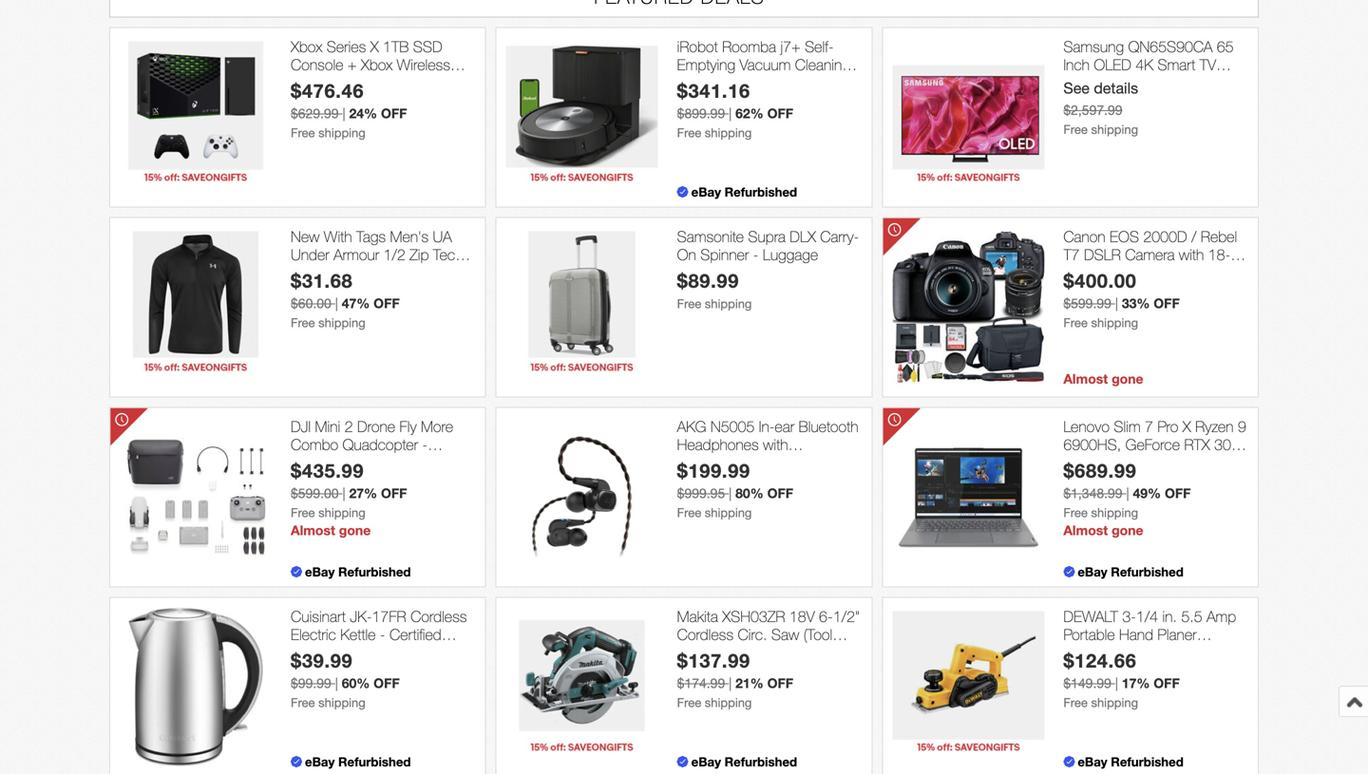 Task type: describe. For each thing, give the bounding box(es) containing it.
refurbished up jk-
[[338, 564, 411, 579]]

refurbished!
[[677, 92, 757, 110]]

62%
[[735, 106, 764, 121]]

refurbished inside dji mini 2 drone fly more combo quadcopter  - certified refurbished
[[347, 454, 423, 472]]

| for $435.99
[[342, 486, 345, 501]]

spinner
[[700, 246, 749, 264]]

1tb
[[383, 37, 409, 55]]

21%
[[735, 676, 764, 691]]

robot inside irobot roomba j7+ self- emptying vacuum cleaning robot - certified refurbished!
[[677, 74, 715, 92]]

$599.00
[[291, 486, 339, 501]]

free for $341.16
[[677, 126, 701, 140]]

0 horizontal spatial xbox
[[291, 37, 322, 55]]

with
[[324, 227, 352, 245]]

$39.99
[[291, 650, 353, 672]]

self-
[[805, 37, 834, 55]]

electric
[[291, 626, 336, 644]]

xsh03zr
[[722, 607, 785, 625]]

ebay refurbished for $124.66
[[1078, 754, 1184, 769]]

47%
[[342, 296, 370, 311]]

cordless inside "cuisinart jk-17fr cordless electric kettle - certified refurbished"
[[410, 607, 467, 625]]

on
[[677, 246, 696, 264]]

| for $341.16
[[729, 106, 732, 121]]

$137.99 $174.99 | 21% off free shipping
[[677, 650, 793, 710]]

dji mini 2 drone fly more combo quadcopter  - certified refurbished
[[291, 417, 453, 472]]

samsonite supra dlx carry- on spinner - luggage $89.99 free shipping
[[677, 227, 859, 311]]

win
[[1197, 454, 1221, 472]]

$689.99 $1,348.99 | 49% off free shipping almost gone
[[1063, 460, 1191, 538]]

irobot
[[677, 37, 718, 55]]

zip
[[410, 246, 429, 264]]

gone for $435.99
[[339, 523, 371, 538]]

33%
[[1122, 296, 1150, 311]]

dlx
[[790, 227, 816, 245]]

under
[[291, 246, 329, 264]]

ebay for $39.99
[[305, 754, 335, 769]]

$124.66
[[1063, 650, 1137, 672]]

t7
[[1063, 246, 1080, 264]]

d26676r
[[1063, 644, 1125, 662]]

17fr
[[372, 607, 406, 625]]

$899.99
[[677, 106, 725, 121]]

off for $689.99
[[1165, 486, 1191, 501]]

cleaning
[[795, 56, 850, 74]]

white
[[398, 74, 433, 92]]

6‑1/2"
[[819, 607, 860, 625]]

free for $689.99
[[1063, 506, 1088, 520]]

$149.99
[[1063, 676, 1111, 691]]

makita xsh03zr 18v 6‑1/2" cordless circ. saw (tool only) certified refurbished
[[677, 607, 860, 662]]

shipping for $400.00
[[1091, 316, 1138, 330]]

24%
[[349, 106, 377, 121]]

$999.95
[[677, 486, 725, 501]]

canon eos 2000d / rebel t7 dslr camera with 18- 55mm lens  + creative kit link
[[1063, 227, 1248, 282]]

/
[[1191, 227, 1196, 245]]

refurbished up supra
[[725, 184, 797, 199]]

4gb
[[1063, 454, 1093, 472]]

shipping for $341.16
[[705, 126, 752, 140]]

almost for $689.99
[[1063, 523, 1108, 538]]

certified for $435.99
[[291, 454, 343, 472]]

shipping for $124.66
[[1091, 696, 1138, 710]]

3050
[[1214, 436, 1248, 454]]

makita xsh03zr 18v 6‑1/2" cordless circ. saw (tool only) certified refurbished link
[[677, 607, 862, 662]]

gddr6,
[[1097, 454, 1151, 472]]

portable
[[1063, 626, 1115, 644]]

refurbished down 17%
[[1111, 754, 1184, 769]]

x inside lenovo slim 7 pro x ryzen 9 6900hs, geforce rtx 3050 4gb gddr6, 32gb win 11
[[1183, 417, 1191, 435]]

1/2
[[383, 246, 405, 264]]

cuisinart jk-17fr cordless electric kettle - certified refurbished
[[291, 607, 467, 662]]

luggage
[[763, 246, 818, 264]]

saw
[[771, 626, 799, 644]]

lenovo slim 7 pro x ryzen 9 6900hs, geforce rtx 3050 4gb gddr6, 32gb win 11
[[1063, 417, 1248, 472]]

ebay up dewalt
[[1078, 564, 1107, 579]]

samsung qn65s90ca 65 inch oled 4k smart tv (2023) link
[[1063, 37, 1248, 92]]

free for $39.99
[[291, 696, 315, 710]]

new with tags men's ua under armour 1/2 zip tech muscle pullover long sleeve link
[[291, 227, 476, 282]]

akg
[[677, 417, 706, 435]]

samsung
[[1063, 37, 1124, 55]]

certified inside dewalt 3-1/4 in. 5.5 amp portable hand planer d26676r certified refurbished
[[1130, 644, 1182, 662]]

9
[[1238, 417, 1246, 435]]

free for $400.00
[[1063, 316, 1088, 330]]

refurbished up 1/4
[[1111, 564, 1184, 579]]

lens
[[1109, 264, 1139, 282]]

27%
[[349, 486, 377, 501]]

new with tags men's ua under armour 1/2 zip tech muscle pullover long sleeve
[[291, 227, 472, 282]]

49%
[[1133, 486, 1161, 501]]

sleeve
[[429, 264, 472, 282]]

ryzen
[[1195, 417, 1234, 435]]

inch
[[1063, 56, 1090, 74]]

free inside see details $2,597.99 free shipping
[[1063, 122, 1088, 137]]

- inside samsonite supra dlx carry- on spinner - luggage $89.99 free shipping
[[753, 246, 758, 264]]

certified for $137.99
[[713, 644, 765, 662]]

ssd
[[413, 37, 442, 55]]

$99.99
[[291, 676, 331, 691]]

$89.99
[[677, 270, 739, 292]]

samsonite
[[677, 227, 744, 245]]

| for $400.00
[[1115, 296, 1118, 311]]

makita
[[677, 607, 718, 625]]

off for $400.00
[[1154, 296, 1180, 311]]

shipping for $31.68
[[318, 316, 366, 330]]

vacuum
[[740, 56, 791, 74]]

$400.00
[[1063, 270, 1137, 292]]

free for $435.99
[[291, 506, 315, 520]]

| for $124.66
[[1115, 676, 1118, 691]]

(tool
[[803, 626, 832, 644]]

qn65s90ca
[[1128, 37, 1213, 55]]

$476.46
[[291, 80, 364, 102]]

kettle
[[340, 626, 376, 644]]

wireless
[[397, 56, 450, 74]]

dslr
[[1084, 246, 1121, 264]]

rebel
[[1201, 227, 1237, 245]]

free for $476.46
[[291, 126, 315, 140]]

in.
[[1162, 607, 1177, 625]]

cordless inside makita xsh03zr 18v 6‑1/2" cordless circ. saw (tool only) certified refurbished
[[677, 626, 733, 644]]

free for $199.99
[[677, 506, 701, 520]]

certified inside "cuisinart jk-17fr cordless electric kettle - certified refurbished"
[[390, 626, 441, 644]]

17%
[[1122, 676, 1150, 691]]

free for $31.68
[[291, 316, 315, 330]]

tech
[[433, 246, 463, 264]]

$199.99
[[677, 460, 750, 482]]

carry-
[[820, 227, 859, 245]]

7
[[1145, 417, 1153, 435]]

1 horizontal spatial xbox
[[361, 56, 393, 74]]

muscle
[[291, 264, 337, 282]]

with inside akg n5005 in-ear bluetooth headphones with customizable sound, black
[[763, 436, 788, 454]]

off for $39.99
[[374, 676, 400, 691]]

sound,
[[767, 454, 813, 472]]

canon eos 2000d / rebel t7 dslr camera with 18- 55mm lens  + creative kit
[[1063, 227, 1237, 282]]

| for $199.99
[[729, 486, 732, 501]]

$435.99
[[291, 460, 364, 482]]

canon
[[1063, 227, 1105, 245]]

$341.16
[[677, 80, 750, 102]]

+ inside canon eos 2000d / rebel t7 dslr camera with 18- 55mm lens  + creative kit
[[1143, 264, 1152, 282]]



Task type: vqa. For each thing, say whether or not it's contained in the screenshot.


Task type: locate. For each thing, give the bounding box(es) containing it.
0 horizontal spatial cordless
[[410, 607, 467, 625]]

2 robot from the left
[[677, 74, 715, 92]]

free down the $174.99
[[677, 696, 701, 710]]

shipping inside $137.99 $174.99 | 21% off free shipping
[[705, 696, 752, 710]]

ebay up samsonite
[[691, 184, 721, 199]]

more
[[421, 417, 453, 435]]

free down $60.00
[[291, 316, 315, 330]]

free down $1,348.99
[[1063, 506, 1088, 520]]

kit
[[1212, 264, 1228, 282]]

samsonite supra dlx carry- on spinner - luggage link
[[677, 227, 862, 264]]

shipping for $689.99
[[1091, 506, 1138, 520]]

18v
[[789, 607, 815, 625]]

off right 49%
[[1165, 486, 1191, 501]]

0 horizontal spatial robot
[[355, 74, 393, 92]]

| inside $137.99 $174.99 | 21% off free shipping
[[729, 676, 732, 691]]

off right 60%
[[374, 676, 400, 691]]

| left the 24% on the left
[[342, 106, 345, 121]]

x right 'pro'
[[1183, 417, 1191, 435]]

see
[[1063, 80, 1090, 97]]

1 horizontal spatial with
[[1179, 246, 1204, 264]]

shipping inside $341.16 $899.99 | 62% off free shipping
[[705, 126, 752, 140]]

x inside xbox series x 1tb ssd console + xbox wireless controller robot white
[[370, 37, 379, 55]]

| for $39.99
[[335, 676, 338, 691]]

off inside $476.46 $629.99 | 24% off free shipping
[[381, 106, 407, 121]]

1 vertical spatial x
[[1183, 417, 1191, 435]]

| left 60%
[[335, 676, 338, 691]]

eos
[[1110, 227, 1139, 245]]

free inside samsonite supra dlx carry- on spinner - luggage $89.99 free shipping
[[677, 297, 701, 311]]

off right 80%
[[767, 486, 793, 501]]

0 vertical spatial x
[[370, 37, 379, 55]]

| left 33%
[[1115, 296, 1118, 311]]

long
[[394, 264, 425, 282]]

ebay refurbished for $39.99
[[305, 754, 411, 769]]

roomba
[[722, 37, 776, 55]]

robot up the 24% on the left
[[355, 74, 393, 92]]

almost inside $435.99 $599.00 | 27% off free shipping almost gone
[[291, 523, 335, 538]]

free for $124.66
[[1063, 696, 1088, 710]]

almost down $1,348.99
[[1063, 523, 1108, 538]]

shipping inside $689.99 $1,348.99 | 49% off free shipping almost gone
[[1091, 506, 1138, 520]]

with
[[1179, 246, 1204, 264], [763, 436, 788, 454]]

almost inside $689.99 $1,348.99 | 49% off free shipping almost gone
[[1063, 523, 1108, 538]]

shipping inside samsonite supra dlx carry- on spinner - luggage $89.99 free shipping
[[705, 297, 752, 311]]

only)
[[677, 644, 709, 662]]

amp
[[1207, 607, 1236, 625]]

shipping for $199.99
[[705, 506, 752, 520]]

refurbished down (tool
[[770, 644, 845, 662]]

with down in-
[[763, 436, 788, 454]]

robot down emptying
[[677, 74, 715, 92]]

ebay refurbished up supra
[[691, 184, 797, 199]]

off inside $199.99 $999.95 | 80% off free shipping
[[767, 486, 793, 501]]

off for $341.16
[[767, 106, 793, 121]]

shipping down $1,348.99
[[1091, 506, 1138, 520]]

| inside $31.68 $60.00 | 47% off free shipping
[[335, 296, 338, 311]]

xbox series x 1tb ssd console + xbox wireless controller robot white
[[291, 37, 450, 92]]

5.5
[[1181, 607, 1202, 625]]

refurbished inside "cuisinart jk-17fr cordless electric kettle - certified refurbished"
[[291, 644, 367, 662]]

free inside $39.99 $99.99 | 60% off free shipping
[[291, 696, 315, 710]]

free inside $476.46 $629.99 | 24% off free shipping
[[291, 126, 315, 140]]

+ inside xbox series x 1tb ssd console + xbox wireless controller robot white
[[348, 56, 357, 74]]

$137.99
[[677, 650, 750, 672]]

x
[[370, 37, 379, 55], [1183, 417, 1191, 435]]

refurbished inside dewalt 3-1/4 in. 5.5 amp portable hand planer d26676r certified refurbished
[[1063, 662, 1139, 680]]

shipping inside $124.66 $149.99 | 17% off free shipping
[[1091, 696, 1138, 710]]

+ down camera
[[1143, 264, 1152, 282]]

almost up lenovo
[[1063, 371, 1108, 387]]

off inside $31.68 $60.00 | 47% off free shipping
[[374, 296, 400, 311]]

off inside $341.16 $899.99 | 62% off free shipping
[[767, 106, 793, 121]]

off right 27%
[[381, 486, 407, 501]]

dewalt 3-1/4 in. 5.5 amp portable hand planer d26676r certified refurbished
[[1063, 607, 1236, 680]]

off right 47%
[[374, 296, 400, 311]]

gone down 49%
[[1112, 523, 1143, 538]]

$31.68 $60.00 | 47% off free shipping
[[291, 270, 400, 330]]

- up refurbished!
[[720, 74, 725, 92]]

- inside "cuisinart jk-17fr cordless electric kettle - certified refurbished"
[[380, 626, 385, 644]]

free down $2,597.99
[[1063, 122, 1088, 137]]

1 horizontal spatial robot
[[677, 74, 715, 92]]

almost gone
[[1063, 371, 1143, 387]]

geforce
[[1125, 436, 1180, 454]]

$174.99
[[677, 676, 725, 691]]

$199.99 $999.95 | 80% off free shipping
[[677, 460, 793, 520]]

| inside $39.99 $99.99 | 60% off free shipping
[[335, 676, 338, 691]]

dji mini 2 drone fly more combo quadcopter  - certified refurbished link
[[291, 417, 476, 472]]

akg n5005 in-ear bluetooth headphones with customizable sound, black
[[677, 417, 858, 472]]

cordless down makita on the bottom of the page
[[677, 626, 733, 644]]

| left 80%
[[729, 486, 732, 501]]

free inside $689.99 $1,348.99 | 49% off free shipping almost gone
[[1063, 506, 1088, 520]]

xbox down 1tb
[[361, 56, 393, 74]]

gone inside $435.99 $599.00 | 27% off free shipping almost gone
[[339, 523, 371, 538]]

| left 21%
[[729, 676, 732, 691]]

with down '/'
[[1179, 246, 1204, 264]]

18-
[[1208, 246, 1230, 264]]

$400.00 $599.99 | 33% off free shipping
[[1063, 270, 1180, 330]]

0 vertical spatial +
[[348, 56, 357, 74]]

shipping down 21%
[[705, 696, 752, 710]]

free inside $137.99 $174.99 | 21% off free shipping
[[677, 696, 701, 710]]

smart
[[1158, 56, 1195, 74]]

off inside $124.66 $149.99 | 17% off free shipping
[[1154, 676, 1180, 691]]

oled
[[1094, 56, 1131, 74]]

planer
[[1158, 626, 1197, 644]]

0 horizontal spatial x
[[370, 37, 379, 55]]

- down more
[[422, 436, 428, 454]]

ebay refurbished
[[691, 184, 797, 199], [305, 564, 411, 579], [1078, 564, 1184, 579], [305, 754, 411, 769], [691, 754, 797, 769], [1078, 754, 1184, 769]]

0 horizontal spatial with
[[763, 436, 788, 454]]

- down 17fr on the bottom of the page
[[380, 626, 385, 644]]

-
[[720, 74, 725, 92], [753, 246, 758, 264], [422, 436, 428, 454], [380, 626, 385, 644]]

| inside $341.16 $899.99 | 62% off free shipping
[[729, 106, 732, 121]]

| left 17%
[[1115, 676, 1118, 691]]

shipping down 62%
[[705, 126, 752, 140]]

80%
[[735, 486, 764, 501]]

$60.00
[[291, 296, 331, 311]]

refurbished down quadcopter
[[347, 454, 423, 472]]

free down $149.99
[[1063, 696, 1088, 710]]

certified down vacuum
[[729, 74, 781, 92]]

shipping down 33%
[[1091, 316, 1138, 330]]

off for $137.99
[[767, 676, 793, 691]]

almost for $435.99
[[291, 523, 335, 538]]

free down $629.99
[[291, 126, 315, 140]]

bluetooth
[[799, 417, 858, 435]]

gone down 27%
[[339, 523, 371, 538]]

55mm
[[1063, 264, 1104, 282]]

refurbished down 60%
[[338, 754, 411, 769]]

ebay refurbished down 60%
[[305, 754, 411, 769]]

certified
[[729, 74, 781, 92], [291, 454, 343, 472], [390, 626, 441, 644], [713, 644, 765, 662], [1130, 644, 1182, 662]]

off inside $39.99 $99.99 | 60% off free shipping
[[374, 676, 400, 691]]

ebay refurbished down 21%
[[691, 754, 797, 769]]

free down $99.99
[[291, 696, 315, 710]]

+ down the series
[[348, 56, 357, 74]]

1 robot from the left
[[355, 74, 393, 92]]

gone up slim
[[1112, 371, 1143, 387]]

shipping down 47%
[[318, 316, 366, 330]]

free inside $199.99 $999.95 | 80% off free shipping
[[677, 506, 701, 520]]

- inside irobot roomba j7+ self- emptying vacuum cleaning robot - certified refurbished!
[[720, 74, 725, 92]]

shipping down 60%
[[318, 696, 366, 710]]

x left 1tb
[[370, 37, 379, 55]]

shipping inside see details $2,597.99 free shipping
[[1091, 122, 1138, 137]]

xbox up console
[[291, 37, 322, 55]]

shipping inside $39.99 $99.99 | 60% off free shipping
[[318, 696, 366, 710]]

$124.66 $149.99 | 17% off free shipping
[[1063, 650, 1180, 710]]

off for $476.46
[[381, 106, 407, 121]]

see details link
[[1063, 80, 1138, 97]]

off for $31.68
[[374, 296, 400, 311]]

| for $137.99
[[729, 676, 732, 691]]

certified down hand
[[1130, 644, 1182, 662]]

free inside $124.66 $149.99 | 17% off free shipping
[[1063, 696, 1088, 710]]

| inside $124.66 $149.99 | 17% off free shipping
[[1115, 676, 1118, 691]]

off for $124.66
[[1154, 676, 1180, 691]]

gone inside $689.99 $1,348.99 | 49% off free shipping almost gone
[[1112, 523, 1143, 538]]

| left 62%
[[729, 106, 732, 121]]

with inside canon eos 2000d / rebel t7 dslr camera with 18- 55mm lens  + creative kit
[[1179, 246, 1204, 264]]

| left 27%
[[342, 486, 345, 501]]

| left 47%
[[335, 296, 338, 311]]

free inside $400.00 $599.99 | 33% off free shipping
[[1063, 316, 1088, 330]]

| left 49%
[[1126, 486, 1129, 501]]

- inside dji mini 2 drone fly more combo quadcopter  - certified refurbished
[[422, 436, 428, 454]]

shipping inside $435.99 $599.00 | 27% off free shipping almost gone
[[318, 506, 366, 520]]

certified inside dji mini 2 drone fly more combo quadcopter  - certified refurbished
[[291, 454, 343, 472]]

certified inside makita xsh03zr 18v 6‑1/2" cordless circ. saw (tool only) certified refurbished
[[713, 644, 765, 662]]

certified down circ.
[[713, 644, 765, 662]]

3-
[[1122, 607, 1136, 625]]

off right 33%
[[1154, 296, 1180, 311]]

ebay
[[691, 184, 721, 199], [305, 564, 335, 579], [1078, 564, 1107, 579], [305, 754, 335, 769], [691, 754, 721, 769], [1078, 754, 1107, 769]]

2
[[344, 417, 353, 435]]

robot inside xbox series x 1tb ssd console + xbox wireless controller robot white
[[355, 74, 393, 92]]

free down $89.99
[[677, 297, 701, 311]]

| inside $199.99 $999.95 | 80% off free shipping
[[729, 486, 732, 501]]

xbox
[[291, 37, 322, 55], [361, 56, 393, 74]]

ebay for $137.99
[[691, 754, 721, 769]]

irobot roomba j7+ self- emptying vacuum cleaning robot - certified refurbished! link
[[677, 37, 862, 110]]

j7+
[[780, 37, 801, 55]]

certified down "combo"
[[291, 454, 343, 472]]

gone for $689.99
[[1112, 523, 1143, 538]]

shipping down 27%
[[318, 506, 366, 520]]

1 vertical spatial +
[[1143, 264, 1152, 282]]

refurbished down d26676r at bottom
[[1063, 662, 1139, 680]]

off inside $689.99 $1,348.99 | 49% off free shipping almost gone
[[1165, 486, 1191, 501]]

off for $199.99
[[767, 486, 793, 501]]

almost down $599.00
[[291, 523, 335, 538]]

0 horizontal spatial +
[[348, 56, 357, 74]]

shipping down 17%
[[1091, 696, 1138, 710]]

refurbished inside makita xsh03zr 18v 6‑1/2" cordless circ. saw (tool only) certified refurbished
[[770, 644, 845, 662]]

ebay down $99.99
[[305, 754, 335, 769]]

shipping inside $199.99 $999.95 | 80% off free shipping
[[705, 506, 752, 520]]

shipping for $435.99
[[318, 506, 366, 520]]

1 horizontal spatial +
[[1143, 264, 1152, 282]]

free inside $341.16 $899.99 | 62% off free shipping
[[677, 126, 701, 140]]

off right 21%
[[767, 676, 793, 691]]

mini
[[315, 417, 340, 435]]

free inside $435.99 $599.00 | 27% off free shipping almost gone
[[291, 506, 315, 520]]

dewalt
[[1063, 607, 1118, 625]]

| inside $476.46 $629.99 | 24% off free shipping
[[342, 106, 345, 121]]

controller
[[291, 74, 351, 92]]

emptying
[[677, 56, 735, 74]]

$39.99 $99.99 | 60% off free shipping
[[291, 650, 400, 710]]

cuisinart
[[291, 607, 346, 625]]

free inside $31.68 $60.00 | 47% off free shipping
[[291, 316, 315, 330]]

off for $435.99
[[381, 486, 407, 501]]

- down supra
[[753, 246, 758, 264]]

cordless right 17fr on the bottom of the page
[[410, 607, 467, 625]]

refurbished down 21%
[[725, 754, 797, 769]]

0 vertical spatial with
[[1179, 246, 1204, 264]]

shipping down 80%
[[705, 506, 752, 520]]

free down $899.99
[[677, 126, 701, 140]]

(2023)
[[1063, 74, 1105, 92]]

ebay refurbished for $341.16
[[691, 184, 797, 199]]

lenovo slim 7 pro x ryzen 9 6900hs, geforce rtx 3050 4gb gddr6, 32gb win 11 link
[[1063, 417, 1248, 472]]

shipping down $89.99
[[705, 297, 752, 311]]

1 vertical spatial with
[[763, 436, 788, 454]]

ebay for $124.66
[[1078, 754, 1107, 769]]

off right 17%
[[1154, 676, 1180, 691]]

shipping for $476.46
[[318, 126, 366, 140]]

1 horizontal spatial x
[[1183, 417, 1191, 435]]

refurbished down the electric
[[291, 644, 367, 662]]

certified inside irobot roomba j7+ self- emptying vacuum cleaning robot - certified refurbished!
[[729, 74, 781, 92]]

| inside $400.00 $599.99 | 33% off free shipping
[[1115, 296, 1118, 311]]

$435.99 $599.00 | 27% off free shipping almost gone
[[291, 460, 407, 538]]

free down $999.95
[[677, 506, 701, 520]]

off inside $400.00 $599.99 | 33% off free shipping
[[1154, 296, 1180, 311]]

rtx
[[1184, 436, 1210, 454]]

shipping inside $476.46 $629.99 | 24% off free shipping
[[318, 126, 366, 140]]

free down $599.00
[[291, 506, 315, 520]]

ebay refurbished up jk-
[[305, 564, 411, 579]]

ebay refurbished up 3-
[[1078, 564, 1184, 579]]

ebay up cuisinart
[[305, 564, 335, 579]]

ebay down $149.99
[[1078, 754, 1107, 769]]

shipping down $2,597.99
[[1091, 122, 1138, 137]]

shipping
[[1091, 122, 1138, 137], [318, 126, 366, 140], [705, 126, 752, 140], [705, 297, 752, 311], [318, 316, 366, 330], [1091, 316, 1138, 330], [318, 506, 366, 520], [705, 506, 752, 520], [1091, 506, 1138, 520], [318, 696, 366, 710], [705, 696, 752, 710], [1091, 696, 1138, 710]]

$476.46 $629.99 | 24% off free shipping
[[291, 80, 407, 140]]

shipping down the 24% on the left
[[318, 126, 366, 140]]

shipping for $137.99
[[705, 696, 752, 710]]

creative
[[1157, 264, 1208, 282]]

certified for $341.16
[[729, 74, 781, 92]]

tv
[[1200, 56, 1216, 74]]

ebay refurbished down 17%
[[1078, 754, 1184, 769]]

| for $31.68
[[335, 296, 338, 311]]

| inside $435.99 $599.00 | 27% off free shipping almost gone
[[342, 486, 345, 501]]

|
[[342, 106, 345, 121], [729, 106, 732, 121], [335, 296, 338, 311], [1115, 296, 1118, 311], [342, 486, 345, 501], [729, 486, 732, 501], [1126, 486, 1129, 501], [335, 676, 338, 691], [729, 676, 732, 691], [1115, 676, 1118, 691]]

armour
[[334, 246, 379, 264]]

series
[[327, 37, 366, 55]]

quadcopter
[[343, 436, 418, 454]]

free for $137.99
[[677, 696, 701, 710]]

shipping inside $400.00 $599.99 | 33% off free shipping
[[1091, 316, 1138, 330]]

off right the 24% on the left
[[381, 106, 407, 121]]

akg n5005 in-ear bluetooth headphones with customizable sound, black link
[[677, 417, 862, 472]]

| inside $689.99 $1,348.99 | 49% off free shipping almost gone
[[1126, 486, 1129, 501]]

| for $476.46
[[342, 106, 345, 121]]

| for $689.99
[[1126, 486, 1129, 501]]

$1,348.99
[[1063, 486, 1123, 501]]

off inside $435.99 $599.00 | 27% off free shipping almost gone
[[381, 486, 407, 501]]

men's
[[390, 227, 429, 245]]

ebay for $341.16
[[691, 184, 721, 199]]

off inside $137.99 $174.99 | 21% off free shipping
[[767, 676, 793, 691]]

shipping for $39.99
[[318, 696, 366, 710]]

shipping inside $31.68 $60.00 | 47% off free shipping
[[318, 316, 366, 330]]

ebay down the $174.99
[[691, 754, 721, 769]]

drone
[[357, 417, 395, 435]]

lenovo
[[1063, 417, 1110, 435]]

free down $599.99
[[1063, 316, 1088, 330]]

1/4
[[1136, 607, 1158, 625]]

ebay refurbished for $137.99
[[691, 754, 797, 769]]

certified down 17fr on the bottom of the page
[[390, 626, 441, 644]]

off right 62%
[[767, 106, 793, 121]]

1 horizontal spatial cordless
[[677, 626, 733, 644]]

gone
[[1112, 371, 1143, 387], [339, 523, 371, 538], [1112, 523, 1143, 538]]



